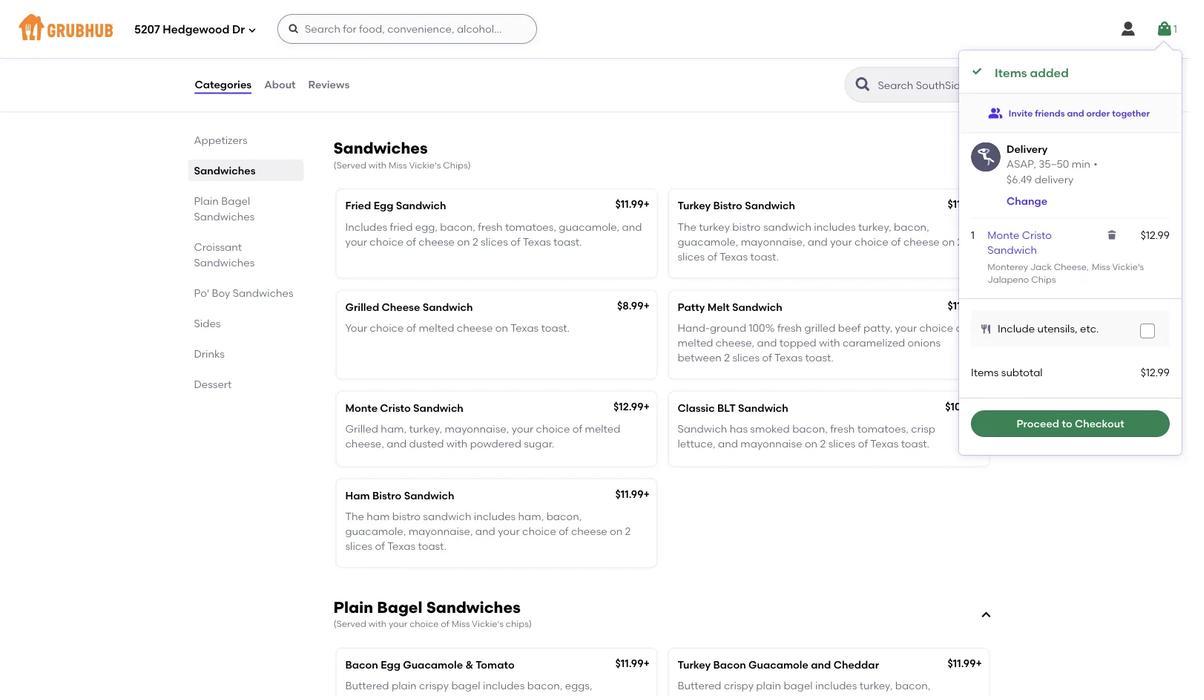 Task type: locate. For each thing, give the bounding box(es) containing it.
with right "dusted"
[[447, 438, 468, 450]]

svg image
[[1156, 20, 1174, 38], [288, 23, 300, 35], [1107, 229, 1118, 241], [980, 323, 992, 335], [1143, 326, 1152, 335]]

include
[[998, 323, 1035, 335]]

bistro inside the turkey bistro sandwich includes turkey, bacon, guacamole, mayonnaise, and your choice of cheese on 2 slices of texas toast.
[[733, 221, 761, 233]]

ham, up ham bistro sandwich
[[381, 423, 407, 435]]

1 vertical spatial 1
[[971, 228, 975, 241]]

1 vertical spatial ham,
[[518, 510, 544, 523]]

sandwiches up fried egg sandwich
[[334, 139, 428, 158]]

vickie's inside sandwiches (served with miss vickie's chips)
[[409, 160, 441, 171]]

with inside grilled ham, turkey, mayonnaise, your choice of melted cheese, and dusted with powdered sugar.
[[447, 438, 468, 450]]

sandwiches
[[334, 139, 428, 158], [194, 164, 256, 177], [194, 210, 255, 223], [194, 256, 255, 269], [233, 286, 294, 299], [426, 598, 521, 617]]

the ham bistro sandwich includes ham, bacon, guacamole, mayonnaise, and your choice of cheese on 2 slices of texas toast.
[[345, 510, 631, 553]]

classic
[[678, 402, 715, 414]]

cristo
[[1022, 228, 1052, 241], [380, 402, 411, 414]]

2 (served from the top
[[334, 619, 366, 630]]

texas inside includes fried egg, bacon, fresh tomatoes, guacamole, and your choice of cheese on 2 slices of texas toast.
[[523, 236, 551, 248]]

miss up &
[[452, 619, 470, 630]]

and inside button
[[1067, 107, 1085, 118]]

lettuce,
[[678, 438, 716, 450]]

with down grilled
[[819, 337, 840, 349]]

bagel up cheddar
[[784, 680, 813, 692]]

po'
[[194, 286, 209, 299]]

the for the turkey bistro sandwich includes turkey, bacon, guacamole, mayonnaise, and your choice of cheese on 2 slices of texas toast.
[[678, 221, 697, 233]]

0 horizontal spatial crispy
[[419, 680, 449, 692]]

1 horizontal spatial bistro
[[713, 200, 743, 212]]

2 buttered from the left
[[678, 680, 722, 692]]

0 vertical spatial grilled
[[345, 301, 379, 313]]

with inside sandwiches (served with miss vickie's chips)
[[369, 160, 387, 171]]

1 vertical spatial turkey,
[[409, 423, 442, 435]]

sandwiches inside plain bagel sandwiches (served with your choice of miss vickie's chips)
[[426, 598, 521, 617]]

$11.99 + for the ham bistro sandwich includes ham, bacon, guacamole, mayonnaise, and your choice of cheese on 2 slices of texas toast.
[[616, 488, 650, 500]]

0 horizontal spatial sandwich
[[423, 510, 472, 523]]

sandwich for hand-ground 100% fresh grilled beef patty, your choice of melted cheese, and topped with caramelized onions between 2 slices of texas toast.
[[732, 301, 783, 313]]

1 horizontal spatial cristo
[[1022, 228, 1052, 241]]

1 vertical spatial cheese,
[[345, 438, 384, 450]]

plain bagel sandwiches
[[194, 194, 255, 223]]

monte inside items added tooltip
[[988, 228, 1020, 241]]

sandwich for ham bistro sandwich
[[423, 510, 472, 523]]

1 inside 1 button
[[1174, 23, 1178, 35]]

texas
[[523, 236, 551, 248], [720, 251, 748, 264], [511, 322, 539, 334], [775, 352, 803, 364], [871, 438, 899, 450], [387, 540, 416, 553]]

melted down $12.99 +
[[585, 423, 621, 435]]

bistro up ham
[[372, 489, 402, 502]]

+ for the ham bistro sandwich includes ham, bacon, guacamole, mayonnaise, and your choice of cheese on 2 slices of texas toast.
[[644, 488, 650, 500]]

+
[[644, 198, 650, 211], [644, 299, 650, 312], [976, 299, 982, 312], [644, 400, 650, 413], [976, 400, 982, 413], [644, 488, 650, 500], [644, 657, 650, 670], [976, 657, 982, 670]]

1 vertical spatial the
[[345, 510, 364, 523]]

on inside includes fried egg, bacon, fresh tomatoes, guacamole, and your choice of cheese on 2 slices of texas toast.
[[457, 236, 470, 248]]

1 vertical spatial mayonnaise,
[[445, 423, 509, 435]]

cristo up "dusted"
[[380, 402, 411, 414]]

0 horizontal spatial miss
[[389, 160, 407, 171]]

crispy down turkey bacon guacamole and cheddar
[[724, 680, 754, 692]]

monte cristo sandwich up monterey at right top
[[988, 228, 1052, 256]]

smoked
[[750, 423, 790, 435]]

to
[[1062, 417, 1073, 430]]

$11.99 +
[[616, 198, 650, 211], [948, 299, 982, 312], [616, 488, 650, 500], [616, 657, 650, 670], [948, 657, 982, 670]]

buttered for bacon
[[345, 680, 389, 692]]

grilled up the ham
[[345, 423, 378, 435]]

&
[[466, 659, 474, 671]]

sandwiches down the appetizers
[[194, 164, 256, 177]]

1 crispy from the left
[[419, 680, 449, 692]]

5207 hedgewood dr
[[134, 23, 245, 36]]

monte cristo sandwich
[[988, 228, 1052, 256], [345, 402, 464, 414]]

sandwich inside the turkey bistro sandwich includes turkey, bacon, guacamole, mayonnaise, and your choice of cheese on 2 slices of texas toast.
[[764, 221, 812, 233]]

2 vertical spatial $12.99
[[614, 400, 644, 413]]

bistro down turkey bistro sandwich
[[733, 221, 761, 233]]

bagel for plain bagel sandwiches (served with your choice of miss vickie's chips)
[[377, 598, 423, 617]]

turkey, inside buttered crispy plain bagel includes turkey, bacon, guacamole, and cheddar cheese.
[[860, 680, 893, 692]]

turkey, inside grilled ham, turkey, mayonnaise, your choice of melted cheese, and dusted with powdered sugar.
[[409, 423, 442, 435]]

tomato
[[476, 659, 515, 671]]

1 horizontal spatial bagel
[[377, 598, 423, 617]]

1 vertical spatial (served
[[334, 619, 366, 630]]

2 vertical spatial fresh
[[830, 423, 855, 435]]

35–50
[[1039, 158, 1070, 170]]

sandwiches up chips)
[[426, 598, 521, 617]]

2 plain from the left
[[756, 680, 781, 692]]

1 horizontal spatial 1
[[1174, 23, 1178, 35]]

0 vertical spatial cristo
[[1022, 228, 1052, 241]]

your choice of melted cheese on texas toast.
[[345, 322, 570, 334]]

sandwich up smoked
[[738, 402, 789, 414]]

sandwiches (served with miss vickie's chips)
[[334, 139, 471, 171]]

monte
[[988, 228, 1020, 241], [345, 402, 378, 414]]

guacamole
[[403, 659, 463, 671], [749, 659, 809, 671]]

includes inside the ham bistro sandwich includes ham, bacon, guacamole, mayonnaise, and your choice of cheese on 2 slices of texas toast.
[[474, 510, 516, 523]]

plain up cheddar
[[756, 680, 781, 692]]

0 vertical spatial melted
[[419, 322, 454, 334]]

0 horizontal spatial melted
[[419, 322, 454, 334]]

1 vertical spatial fresh
[[778, 322, 802, 334]]

fried egg sandwich
[[345, 200, 446, 212]]

0 vertical spatial miss
[[389, 160, 407, 171]]

2 bacon from the left
[[713, 659, 746, 671]]

cheese, down the ground
[[716, 337, 755, 349]]

sandwich for sandwich has smoked bacon, fresh tomatoes, crisp lettuce, and mayonnaise on 2 slices of texas toast.
[[738, 402, 789, 414]]

classic blt sandwich
[[678, 402, 789, 414]]

1 plain from the left
[[392, 680, 417, 692]]

2 vertical spatial miss
[[452, 619, 470, 630]]

includes inside buttered plain crispy bagel includes bacon, eggs, guacamole, and tomato.
[[483, 680, 525, 692]]

toast.
[[554, 236, 582, 248], [751, 251, 779, 264], [541, 322, 570, 334], [805, 352, 834, 364], [901, 438, 930, 450], [418, 540, 447, 553]]

turkey, inside the turkey bistro sandwich includes turkey, bacon, guacamole, mayonnaise, and your choice of cheese on 2 slices of texas toast.
[[859, 221, 892, 233]]

and
[[1067, 107, 1085, 118], [622, 221, 642, 233], [808, 236, 828, 248], [757, 337, 777, 349], [387, 438, 407, 450], [718, 438, 738, 450], [476, 525, 496, 538], [811, 659, 831, 671], [409, 695, 429, 696], [741, 695, 761, 696]]

1 vertical spatial tomatoes,
[[858, 423, 909, 435]]

guacamole, inside buttered plain crispy bagel includes bacon, eggs, guacamole, and tomato.
[[345, 695, 406, 696]]

asap,
[[1007, 158, 1036, 170]]

0 horizontal spatial bistro
[[392, 510, 421, 523]]

on inside the ham bistro sandwich includes ham, bacon, guacamole, mayonnaise, and your choice of cheese on 2 slices of texas toast.
[[610, 525, 623, 538]]

cheese, up the ham
[[345, 438, 384, 450]]

plain for plain bagel sandwiches (served with your choice of miss vickie's chips)
[[334, 598, 373, 617]]

includes inside the turkey bistro sandwich includes turkey, bacon, guacamole, mayonnaise, and your choice of cheese on 2 slices of texas toast.
[[814, 221, 856, 233]]

0 vertical spatial tomatoes,
[[505, 221, 557, 233]]

sandwich up lettuce,
[[678, 423, 727, 435]]

0 vertical spatial plain
[[194, 194, 219, 207]]

your inside the ham bistro sandwich includes ham, bacon, guacamole, mayonnaise, and your choice of cheese on 2 slices of texas toast.
[[498, 525, 520, 538]]

melted down the grilled cheese sandwich
[[419, 322, 454, 334]]

fresh up 'topped'
[[778, 322, 802, 334]]

$11.99 + for buttered crispy plain bagel includes turkey, bacon, guacamole, and cheddar cheese.
[[948, 657, 982, 670]]

includes
[[345, 221, 387, 233]]

bagel for tomato.
[[451, 680, 481, 692]]

1 horizontal spatial monte cristo sandwich
[[988, 228, 1052, 256]]

served
[[518, 65, 552, 77]]

guacamole, inside the turkey bistro sandwich includes turkey, bacon, guacamole, mayonnaise, and your choice of cheese on 2 slices of texas toast.
[[678, 236, 739, 248]]

bagel up bacon egg guacamole & tomato
[[377, 598, 423, 617]]

1 vertical spatial monte cristo sandwich
[[345, 402, 464, 414]]

2 horizontal spatial melted
[[678, 337, 713, 349]]

buttered inside buttered plain crispy bagel includes bacon, eggs, guacamole, and tomato.
[[345, 680, 389, 692]]

chips)
[[506, 619, 532, 630]]

svg image inside 1 button
[[1156, 20, 1174, 38]]

1 vertical spatial bistro
[[392, 510, 421, 523]]

sandwich down ham bistro sandwich
[[423, 510, 472, 523]]

$12.99
[[1141, 228, 1170, 241], [1141, 366, 1170, 379], [614, 400, 644, 413]]

egg right fried
[[374, 200, 394, 212]]

sandwiches tab
[[194, 163, 298, 178]]

eggs,
[[565, 680, 593, 692]]

toast. inside the ham bistro sandwich includes ham, bacon, guacamole, mayonnaise, and your choice of cheese on 2 slices of texas toast.
[[418, 540, 447, 553]]

with right served
[[554, 65, 575, 77]]

0 vertical spatial turkey
[[678, 200, 711, 212]]

plain down bacon egg guacamole & tomato
[[392, 680, 417, 692]]

guacamole, for the ham bistro sandwich includes ham, bacon, guacamole, mayonnaise, and your choice of cheese on 2 slices of texas toast.
[[345, 525, 406, 538]]

0 horizontal spatial 1
[[971, 228, 975, 241]]

buttered crispy plain bagel includes turkey, bacon, guacamole, and cheddar cheese.
[[678, 680, 931, 696]]

bagel down sandwiches tab
[[221, 194, 250, 207]]

includes
[[814, 221, 856, 233], [474, 510, 516, 523], [483, 680, 525, 692], [816, 680, 857, 692]]

fresh for classic blt sandwich
[[830, 423, 855, 435]]

•
[[1094, 158, 1098, 170]]

0 horizontal spatial plain
[[392, 680, 417, 692]]

with up french
[[464, 44, 486, 56]]

$11.99 for buttered plain crispy bagel includes bacon, eggs, guacamole, and tomato.
[[616, 657, 644, 670]]

0 horizontal spatial the
[[345, 510, 364, 523]]

0 vertical spatial turkey,
[[859, 221, 892, 233]]

0 horizontal spatial tomatoes,
[[505, 221, 557, 233]]

2 guacamole from the left
[[749, 659, 809, 671]]

1 vertical spatial items
[[971, 366, 999, 379]]

cheese, inside "hand-ground 100% fresh grilled beef patty, your choice of melted cheese, and topped with caramelized onions between 2 slices of texas toast."
[[716, 337, 755, 349]]

0 horizontal spatial monte
[[345, 402, 378, 414]]

plain for plain bagel sandwiches
[[194, 194, 219, 207]]

slices inside the ham bistro sandwich includes ham, bacon, guacamole, mayonnaise, and your choice of cheese on 2 slices of texas toast.
[[345, 540, 373, 553]]

+ for grilled ham, turkey, mayonnaise, your choice of melted cheese, and dusted with powdered sugar.
[[644, 400, 650, 413]]

tomatoes, for of
[[505, 221, 557, 233]]

miss right jack
[[1092, 261, 1111, 272]]

2 vertical spatial vickie's
[[472, 619, 504, 630]]

1 guacamole from the left
[[403, 659, 463, 671]]

1 turkey from the top
[[678, 200, 711, 212]]

guacamole, inside the ham bistro sandwich includes ham, bacon, guacamole, mayonnaise, and your choice of cheese on 2 slices of texas toast.
[[345, 525, 406, 538]]

0 horizontal spatial cristo
[[380, 402, 411, 414]]

or
[[390, 80, 400, 92]]

choice
[[602, 65, 636, 77], [370, 236, 404, 248], [855, 236, 889, 248], [370, 322, 404, 334], [920, 322, 954, 334], [536, 423, 570, 435], [522, 525, 556, 538], [410, 619, 439, 630]]

texas inside sandwich has smoked bacon, fresh tomatoes, crisp lettuce, and mayonnaise on 2 slices of texas toast.
[[871, 438, 899, 450]]

1 horizontal spatial fresh
[[778, 322, 802, 334]]

mayonnaise, down turkey bistro sandwich
[[741, 236, 805, 248]]

plain
[[392, 680, 417, 692], [756, 680, 781, 692]]

0 vertical spatial fresh
[[478, 221, 503, 233]]

0 vertical spatial sandwich
[[764, 221, 812, 233]]

1 vertical spatial bagel
[[377, 598, 423, 617]]

monte cristo sandwich up "dusted"
[[345, 402, 464, 414]]

1 buttered from the left
[[345, 680, 389, 692]]

1 horizontal spatial plain
[[334, 598, 373, 617]]

cristo up 'monterey jack cheese' on the right of the page
[[1022, 228, 1052, 241]]

crisp
[[911, 423, 936, 435]]

1 horizontal spatial the
[[678, 221, 697, 233]]

sandwiches up sides tab
[[233, 286, 294, 299]]

0 horizontal spatial ham,
[[381, 423, 407, 435]]

mayonnaise, inside the turkey bistro sandwich includes turkey, bacon, guacamole, mayonnaise, and your choice of cheese on 2 slices of texas toast.
[[741, 236, 805, 248]]

sandwich inside sandwich has smoked bacon, fresh tomatoes, crisp lettuce, and mayonnaise on 2 slices of texas toast.
[[678, 423, 727, 435]]

sandwich up egg,
[[396, 200, 446, 212]]

plain bagel sandwiches tab
[[194, 193, 298, 224]]

1 grilled from the top
[[345, 301, 379, 313]]

cheddar
[[834, 659, 879, 671]]

egg down plain bagel sandwiches (served with your choice of miss vickie's chips) on the left of the page
[[381, 659, 401, 671]]

0 horizontal spatial cheese,
[[345, 438, 384, 450]]

0 horizontal spatial plain
[[194, 194, 219, 207]]

2 horizontal spatial fresh
[[830, 423, 855, 435]]

guacamole, for buttered crispy plain bagel includes turkey, bacon, guacamole, and cheddar cheese.
[[678, 695, 739, 696]]

fresh
[[478, 221, 503, 233], [778, 322, 802, 334], [830, 423, 855, 435]]

cheese up your choice of melted cheese on texas toast.
[[382, 301, 420, 313]]

0 horizontal spatial bagel
[[221, 194, 250, 207]]

2 crispy from the left
[[724, 680, 754, 692]]

1 vertical spatial melted
[[678, 337, 713, 349]]

fresh right egg,
[[478, 221, 503, 233]]

vickie's inside plain bagel sandwiches (served with your choice of miss vickie's chips)
[[472, 619, 504, 630]]

categories button
[[194, 58, 252, 111]]

guacamole up tomato.
[[403, 659, 463, 671]]

0 horizontal spatial fresh
[[478, 221, 503, 233]]

sides tab
[[194, 315, 298, 331]]

0 horizontal spatial buttered
[[345, 680, 389, 692]]

appetizers
[[194, 134, 248, 146]]

0 vertical spatial vickie's
[[409, 160, 441, 171]]

buttered inside buttered crispy plain bagel includes turkey, bacon, guacamole, and cheddar cheese.
[[678, 680, 722, 692]]

mayonnaise, up powdered
[[445, 423, 509, 435]]

svg image
[[1120, 20, 1138, 38], [248, 26, 257, 35], [971, 65, 983, 77], [981, 610, 992, 622]]

ham,
[[381, 423, 407, 435], [518, 510, 544, 523]]

0 vertical spatial bagel
[[221, 194, 250, 207]]

2 inside the ham bistro sandwich includes ham, bacon, guacamole, mayonnaise, and your choice of cheese on 2 slices of texas toast.
[[625, 525, 631, 538]]

2 vertical spatial turkey,
[[860, 680, 893, 692]]

bagel
[[221, 194, 250, 207], [377, 598, 423, 617]]

grilled up your
[[345, 301, 379, 313]]

sandwich
[[396, 200, 446, 212], [745, 200, 795, 212], [988, 244, 1037, 256], [423, 301, 473, 313], [732, 301, 783, 313], [413, 402, 464, 414], [738, 402, 789, 414], [678, 423, 727, 435], [404, 489, 454, 502]]

dessert tab
[[194, 376, 298, 392]]

1 horizontal spatial tomatoes,
[[858, 423, 909, 435]]

0 vertical spatial monte
[[988, 228, 1020, 241]]

sandwich for the turkey bistro sandwich includes turkey, bacon, guacamole, mayonnaise, and your choice of cheese on 2 slices of texas toast.
[[745, 200, 795, 212]]

sandwich for turkey bistro sandwich
[[764, 221, 812, 233]]

and inside includes fried egg, bacon, fresh tomatoes, guacamole, and your choice of cheese on 2 slices of texas toast.
[[622, 221, 642, 233]]

mayonnaise, inside the ham bistro sandwich includes ham, bacon, guacamole, mayonnaise, and your choice of cheese on 2 slices of texas toast.
[[409, 525, 473, 538]]

bagel inside plain bagel sandwiches (served with your choice of miss vickie's chips)
[[377, 598, 423, 617]]

plain
[[194, 194, 219, 207], [334, 598, 373, 617]]

1 horizontal spatial plain
[[756, 680, 781, 692]]

your inside grilled ham, turkey, mayonnaise, your choice of melted cheese, and dusted with powdered sugar.
[[512, 423, 534, 435]]

+ for your choice of melted cheese on texas toast.
[[644, 299, 650, 312]]

melted down the hand-
[[678, 337, 713, 349]]

ham
[[345, 489, 370, 502]]

fresh right smoked
[[830, 423, 855, 435]]

ham, inside grilled ham, turkey, mayonnaise, your choice of melted cheese, and dusted with powdered sugar.
[[381, 423, 407, 435]]

$10.99
[[945, 400, 976, 413]]

the for the ham bistro sandwich includes ham, bacon, guacamole, mayonnaise, and your choice of cheese on 2 slices of texas toast.
[[345, 510, 364, 523]]

1 horizontal spatial cheese
[[1054, 261, 1087, 272]]

bacon, inside buttered plain crispy bagel includes bacon, eggs, guacamole, and tomato.
[[527, 680, 563, 692]]

bacon, inside the turkey bistro sandwich includes turkey, bacon, guacamole, mayonnaise, and your choice of cheese on 2 slices of texas toast.
[[894, 221, 930, 233]]

1 horizontal spatial bistro
[[733, 221, 761, 233]]

4
[[345, 65, 351, 77]]

plain inside plain bagel sandwiches (served with your choice of miss vickie's chips)
[[334, 598, 373, 617]]

0 vertical spatial egg
[[374, 200, 394, 212]]

with up fried egg sandwich
[[369, 160, 387, 171]]

0 vertical spatial items
[[995, 66, 1028, 80]]

tomatoes,
[[505, 221, 557, 233], [858, 423, 909, 435]]

tomatoes, inside sandwich has smoked bacon, fresh tomatoes, crisp lettuce, and mayonnaise on 2 slices of texas toast.
[[858, 423, 909, 435]]

1 horizontal spatial vickie's
[[472, 619, 504, 630]]

1 horizontal spatial miss
[[452, 619, 470, 630]]

on
[[457, 236, 470, 248], [942, 236, 955, 248], [496, 322, 508, 334], [805, 438, 818, 450], [610, 525, 623, 538]]

sandwich up your choice of melted cheese on texas toast.
[[423, 301, 473, 313]]

with up bacon egg guacamole & tomato
[[369, 619, 387, 630]]

choice inside the ham bistro sandwich includes ham, bacon, guacamole, mayonnaise, and your choice of cheese on 2 slices of texas toast.
[[522, 525, 556, 538]]

bistro for turkey
[[733, 221, 761, 233]]

1 vertical spatial egg
[[381, 659, 401, 671]]

your inside plain bagel sandwiches (served with your choice of miss vickie's chips)
[[389, 619, 408, 630]]

0 vertical spatial mayonnaise,
[[741, 236, 805, 248]]

crispy up tomato.
[[419, 680, 449, 692]]

boy
[[212, 286, 230, 299]]

0 horizontal spatial guacamole
[[403, 659, 463, 671]]

1 vertical spatial grilled
[[345, 423, 378, 435]]

1 horizontal spatial guacamole
[[749, 659, 809, 671]]

1 vertical spatial monte
[[345, 402, 378, 414]]

cheddar
[[764, 695, 807, 696]]

sandwich has smoked bacon, fresh tomatoes, crisp lettuce, and mayonnaise on 2 slices of texas toast.
[[678, 423, 936, 450]]

your
[[345, 322, 367, 334]]

0 vertical spatial cheese,
[[716, 337, 755, 349]]

items left the added
[[995, 66, 1028, 80]]

0 horizontal spatial bistro
[[372, 489, 402, 502]]

bistro inside the ham bistro sandwich includes ham, bacon, guacamole, mayonnaise, and your choice of cheese on 2 slices of texas toast.
[[392, 510, 421, 523]]

crispy inside buttered crispy plain bagel includes turkey, bacon, guacamole, and cheddar cheese.
[[724, 680, 754, 692]]

bistro down ham bistro sandwich
[[392, 510, 421, 523]]

the down the ham
[[345, 510, 364, 523]]

0 horizontal spatial cheese
[[382, 301, 420, 313]]

$11.99 for the ham bistro sandwich includes ham, bacon, guacamole, mayonnaise, and your choice of cheese on 2 slices of texas toast.
[[616, 488, 644, 500]]

etc.
[[1080, 323, 1099, 335]]

1 horizontal spatial bacon
[[713, 659, 746, 671]]

+ for buttered plain crispy bagel includes bacon, eggs, guacamole, and tomato.
[[644, 657, 650, 670]]

1 bagel from the left
[[451, 680, 481, 692]]

guacamole, inside buttered crispy plain bagel includes turkey, bacon, guacamole, and cheddar cheese.
[[678, 695, 739, 696]]

bistro up turkey
[[713, 200, 743, 212]]

together
[[1112, 107, 1150, 118]]

choice inside 4 chicken tenders with french fries served with your choice of ranch or bbq sauce.
[[602, 65, 636, 77]]

1 vertical spatial plain
[[334, 598, 373, 617]]

cheese right jack
[[1054, 261, 1087, 272]]

tomatoes, inside includes fried egg, bacon, fresh tomatoes, guacamole, and your choice of cheese on 2 slices of texas toast.
[[505, 221, 557, 233]]

0 horizontal spatial bagel
[[451, 680, 481, 692]]

on inside the turkey bistro sandwich includes turkey, bacon, guacamole, mayonnaise, and your choice of cheese on 2 slices of texas toast.
[[942, 236, 955, 248]]

1 vertical spatial vickie's
[[1113, 261, 1144, 272]]

turkey for plain bagel sandwiches
[[678, 659, 711, 671]]

vickie's
[[409, 160, 441, 171], [1113, 261, 1144, 272], [472, 619, 504, 630]]

sandwich up the 100% at the right of the page
[[732, 301, 783, 313]]

ham, down sugar.
[[518, 510, 544, 523]]

2 bagel from the left
[[784, 680, 813, 692]]

monte cristo sandwich inside items added tooltip
[[988, 228, 1052, 256]]

sandwiches inside tab
[[194, 164, 256, 177]]

of
[[345, 80, 355, 92], [406, 236, 416, 248], [511, 236, 521, 248], [891, 236, 901, 248], [708, 251, 718, 264], [406, 322, 416, 334], [956, 322, 966, 334], [762, 352, 772, 364], [573, 423, 583, 435], [858, 438, 868, 450], [559, 525, 569, 538], [375, 540, 385, 553], [441, 619, 450, 630]]

sandwich up monterey at right top
[[988, 244, 1037, 256]]

0 horizontal spatial monte cristo sandwich
[[345, 402, 464, 414]]

1 horizontal spatial monte
[[988, 228, 1020, 241]]

mayonnaise, inside grilled ham, turkey, mayonnaise, your choice of melted cheese, and dusted with powdered sugar.
[[445, 423, 509, 435]]

0 vertical spatial bistro
[[733, 221, 761, 233]]

1 (served from the top
[[334, 160, 366, 171]]

1
[[1174, 23, 1178, 35], [971, 228, 975, 241]]

turkey bacon guacamole and cheddar
[[678, 659, 879, 671]]

cristo inside items added tooltip
[[1022, 228, 1052, 241]]

bagel for cheddar
[[784, 680, 813, 692]]

1 horizontal spatial buttered
[[678, 680, 722, 692]]

toast. inside sandwich has smoked bacon, fresh tomatoes, crisp lettuce, and mayonnaise on 2 slices of texas toast.
[[901, 438, 930, 450]]

sandwich for the ham bistro sandwich includes ham, bacon, guacamole, mayonnaise, and your choice of cheese on 2 slices of texas toast.
[[404, 489, 454, 502]]

2 turkey from the top
[[678, 659, 711, 671]]

sandwich for grilled ham, turkey, mayonnaise, your choice of melted cheese, and dusted with powdered sugar.
[[413, 402, 464, 414]]

bagel up tomato.
[[451, 680, 481, 692]]

grilled for grilled cheese sandwich
[[345, 301, 379, 313]]

1 vertical spatial sandwich
[[423, 510, 472, 523]]

mayonnaise
[[741, 438, 803, 450]]

the left turkey
[[678, 221, 697, 233]]

miss vickie's jalapeno chips
[[988, 261, 1144, 285]]

includes for ham bistro sandwich
[[474, 510, 516, 523]]

mayonnaise, for ham bistro sandwich
[[409, 525, 473, 538]]

1 horizontal spatial crispy
[[724, 680, 754, 692]]

sandwich inside items added tooltip
[[988, 244, 1037, 256]]

cheese,
[[716, 337, 755, 349], [345, 438, 384, 450]]

ham bistro sandwich
[[345, 489, 454, 502]]

fresh inside includes fried egg, bacon, fresh tomatoes, guacamole, and your choice of cheese on 2 slices of texas toast.
[[478, 221, 503, 233]]

croissant
[[194, 240, 242, 253]]

guacamole up cheddar
[[749, 659, 809, 671]]

sandwich down turkey bistro sandwich
[[764, 221, 812, 233]]

0 vertical spatial $12.99
[[1141, 228, 1170, 241]]

1 horizontal spatial cheese,
[[716, 337, 755, 349]]

1 vertical spatial turkey
[[678, 659, 711, 671]]

0 vertical spatial cheese
[[1054, 261, 1087, 272]]

$11.99
[[616, 198, 644, 211], [948, 198, 976, 211], [948, 299, 976, 312], [616, 488, 644, 500], [616, 657, 644, 670], [948, 657, 976, 670]]

choice inside includes fried egg, bacon, fresh tomatoes, guacamole, and your choice of cheese on 2 slices of texas toast.
[[370, 236, 404, 248]]

0 vertical spatial (served
[[334, 160, 366, 171]]

cheese
[[419, 236, 455, 248], [904, 236, 940, 248], [457, 322, 493, 334], [571, 525, 607, 538]]

the inside the turkey bistro sandwich includes turkey, bacon, guacamole, mayonnaise, and your choice of cheese on 2 slices of texas toast.
[[678, 221, 697, 233]]

2 inside includes fried egg, bacon, fresh tomatoes, guacamole, and your choice of cheese on 2 slices of texas toast.
[[473, 236, 478, 248]]

0 horizontal spatial bacon
[[345, 659, 378, 671]]

bagel inside plain bagel sandwiches
[[221, 194, 250, 207]]

sandwich up the turkey bistro sandwich includes turkey, bacon, guacamole, mayonnaise, and your choice of cheese on 2 slices of texas toast.
[[745, 200, 795, 212]]

2 inside the turkey bistro sandwich includes turkey, bacon, guacamole, mayonnaise, and your choice of cheese on 2 slices of texas toast.
[[958, 236, 963, 248]]

sandwich up "dusted"
[[413, 402, 464, 414]]

min
[[1072, 158, 1091, 170]]

2 vertical spatial melted
[[585, 423, 621, 435]]

1 horizontal spatial sandwich
[[764, 221, 812, 233]]

1 horizontal spatial ham,
[[518, 510, 544, 523]]

2 horizontal spatial vickie's
[[1113, 261, 1144, 272]]

0 horizontal spatial vickie's
[[409, 160, 441, 171]]

miss up fried egg sandwich
[[389, 160, 407, 171]]

sandwich inside the ham bistro sandwich includes ham, bacon, guacamole, mayonnaise, and your choice of cheese on 2 slices of texas toast.
[[423, 510, 472, 523]]

2 vertical spatial mayonnaise,
[[409, 525, 473, 538]]

toast. inside the turkey bistro sandwich includes turkey, bacon, guacamole, mayonnaise, and your choice of cheese on 2 slices of texas toast.
[[751, 251, 779, 264]]

2 grilled from the top
[[345, 423, 378, 435]]

people icon image
[[988, 106, 1003, 121]]

mayonnaise, down ham bistro sandwich
[[409, 525, 473, 538]]

sandwiches inside sandwiches (served with miss vickie's chips)
[[334, 139, 428, 158]]

sandwich down "dusted"
[[404, 489, 454, 502]]

include utensils, etc.
[[998, 323, 1099, 335]]

items left subtotal
[[971, 366, 999, 379]]



Task type: vqa. For each thing, say whether or not it's contained in the screenshot.
9241
no



Task type: describe. For each thing, give the bounding box(es) containing it.
turkey
[[699, 221, 730, 233]]

plain bagel sandwiches (served with your choice of miss vickie's chips)
[[334, 598, 532, 630]]

po' boy sandwiches
[[194, 286, 294, 299]]

the turkey bistro sandwich includes turkey, bacon, guacamole, mayonnaise, and your choice of cheese on 2 slices of texas toast.
[[678, 221, 963, 264]]

miss inside sandwiches (served with miss vickie's chips)
[[389, 160, 407, 171]]

delivery
[[1035, 173, 1074, 185]]

tomatoes, for toast.
[[858, 423, 909, 435]]

1 inside items added tooltip
[[971, 228, 975, 241]]

fried
[[390, 221, 413, 233]]

items added tooltip
[[959, 42, 1182, 455]]

toast. inside includes fried egg, bacon, fresh tomatoes, guacamole, and your choice of cheese on 2 slices of texas toast.
[[554, 236, 582, 248]]

croissant sandwiches tab
[[194, 239, 298, 270]]

sandwich for your choice of melted cheese on texas toast.
[[423, 301, 473, 313]]

plain inside buttered plain crispy bagel includes bacon, eggs, guacamole, and tomato.
[[392, 680, 417, 692]]

bacon, inside the ham bistro sandwich includes ham, bacon, guacamole, mayonnaise, and your choice of cheese on 2 slices of texas toast.
[[547, 510, 582, 523]]

choice inside plain bagel sandwiches (served with your choice of miss vickie's chips)
[[410, 619, 439, 630]]

invite
[[1009, 107, 1033, 118]]

mayonnaise, for turkey bistro sandwich
[[741, 236, 805, 248]]

turkey, for plain
[[860, 680, 893, 692]]

search icon image
[[854, 76, 872, 93]]

with up sauce.
[[436, 65, 457, 77]]

$8.99 +
[[617, 299, 650, 312]]

on inside sandwich has smoked bacon, fresh tomatoes, crisp lettuce, and mayonnaise on 2 slices of texas toast.
[[805, 438, 818, 450]]

change
[[1007, 195, 1048, 208]]

$6.49
[[1007, 173, 1033, 185]]

grilled
[[805, 322, 836, 334]]

bistro for ham
[[372, 489, 402, 502]]

Search for food, convenience, alcohol... search field
[[278, 14, 537, 44]]

guacamole, for buttered plain crispy bagel includes bacon, eggs, guacamole, and tomato.
[[345, 695, 406, 696]]

proceed to checkout button
[[971, 410, 1170, 437]]

4 chicken tenders with french fries served with your choice of ranch or bbq sauce.
[[345, 65, 636, 92]]

drinks
[[194, 347, 225, 360]]

texas inside "hand-ground 100% fresh grilled beef patty, your choice of melted cheese, and topped with caramelized onions between 2 slices of texas toast."
[[775, 352, 803, 364]]

of inside sandwich has smoked bacon, fresh tomatoes, crisp lettuce, and mayonnaise on 2 slices of texas toast.
[[858, 438, 868, 450]]

+ for buttered crispy plain bagel includes turkey, bacon, guacamole, and cheddar cheese.
[[976, 657, 982, 670]]

and inside buttered crispy plain bagel includes turkey, bacon, guacamole, and cheddar cheese.
[[741, 695, 761, 696]]

cheese.
[[809, 695, 848, 696]]

patty,
[[864, 322, 893, 334]]

and inside the ham bistro sandwich includes ham, bacon, guacamole, mayonnaise, and your choice of cheese on 2 slices of texas toast.
[[476, 525, 496, 538]]

includes fried egg, bacon, fresh tomatoes, guacamole, and your choice of cheese on 2 slices of texas toast.
[[345, 221, 642, 248]]

+ for hand-ground 100% fresh grilled beef patty, your choice of melted cheese, and topped with caramelized onions between 2 slices of texas toast.
[[976, 299, 982, 312]]

cheese inside items added tooltip
[[1054, 261, 1087, 272]]

(served inside sandwiches (served with miss vickie's chips)
[[334, 160, 366, 171]]

1 vertical spatial cheese
[[382, 301, 420, 313]]

$10.99 +
[[945, 400, 982, 413]]

$11.99 + for buttered plain crispy bagel includes bacon, eggs, guacamole, and tomato.
[[616, 657, 650, 670]]

subtotal
[[1002, 366, 1043, 379]]

sandwich for includes fried egg, bacon, fresh tomatoes, guacamole, and your choice of cheese on 2 slices of texas toast.
[[396, 200, 446, 212]]

2 inside "hand-ground 100% fresh grilled beef patty, your choice of melted cheese, and topped with caramelized onions between 2 slices of texas toast."
[[724, 352, 730, 364]]

bacon, inside sandwich has smoked bacon, fresh tomatoes, crisp lettuce, and mayonnaise on 2 slices of texas toast.
[[793, 423, 828, 435]]

bagel for plain bagel sandwiches
[[221, 194, 250, 207]]

buttered for turkey
[[678, 680, 722, 692]]

bacon egg guacamole & tomato
[[345, 659, 515, 671]]

hand-ground 100% fresh grilled beef patty, your choice of melted cheese, and topped with caramelized onions between 2 slices of texas toast.
[[678, 322, 966, 364]]

your inside the turkey bistro sandwich includes turkey, bacon, guacamole, mayonnaise, and your choice of cheese on 2 slices of texas toast.
[[830, 236, 852, 248]]

your inside includes fried egg, bacon, fresh tomatoes, guacamole, and your choice of cheese on 2 slices of texas toast.
[[345, 236, 367, 248]]

guacamole for crispy
[[403, 659, 463, 671]]

miss inside miss vickie's jalapeno chips
[[1092, 261, 1111, 272]]

cheese inside includes fried egg, bacon, fresh tomatoes, guacamole, and your choice of cheese on 2 slices of texas toast.
[[419, 236, 455, 248]]

chips)
[[443, 160, 471, 171]]

delivery
[[1007, 143, 1048, 155]]

crispy inside buttered plain crispy bagel includes bacon, eggs, guacamole, and tomato.
[[419, 680, 449, 692]]

turkey, for sandwiches
[[859, 221, 892, 233]]

monterey
[[988, 261, 1029, 272]]

proceed
[[1017, 417, 1060, 430]]

po' boy sandwiches tab
[[194, 285, 298, 301]]

order
[[1087, 107, 1110, 118]]

appetizers tab
[[194, 132, 298, 148]]

sandwiches down croissant
[[194, 256, 255, 269]]

fresh inside "hand-ground 100% fresh grilled beef patty, your choice of melted cheese, and topped with caramelized onions between 2 slices of texas toast."
[[778, 322, 802, 334]]

toast. inside "hand-ground 100% fresh grilled beef patty, your choice of melted cheese, and topped with caramelized onions between 2 slices of texas toast."
[[805, 352, 834, 364]]

items for items subtotal
[[971, 366, 999, 379]]

proceed to checkout
[[1017, 417, 1125, 430]]

sides
[[194, 317, 221, 329]]

choice inside "hand-ground 100% fresh grilled beef patty, your choice of melted cheese, and topped with caramelized onions between 2 slices of texas toast."
[[920, 322, 954, 334]]

1 vertical spatial $12.99
[[1141, 366, 1170, 379]]

$11.99 for includes fried egg, bacon, fresh tomatoes, guacamole, and your choice of cheese on 2 slices of texas toast.
[[616, 198, 644, 211]]

bistro for turkey
[[713, 200, 743, 212]]

cheese inside the ham bistro sandwich includes ham, bacon, guacamole, mayonnaise, and your choice of cheese on 2 slices of texas toast.
[[571, 525, 607, 538]]

blt
[[718, 402, 736, 414]]

turkey for sandwiches
[[678, 200, 711, 212]]

svg image inside items added tooltip
[[971, 65, 983, 77]]

fried
[[345, 200, 371, 212]]

added
[[1030, 66, 1069, 80]]

ham
[[367, 510, 390, 523]]

reviews button
[[308, 58, 350, 111]]

$11.99 + for hand-ground 100% fresh grilled beef patty, your choice of melted cheese, and topped with caramelized onions between 2 slices of texas toast.
[[948, 299, 982, 312]]

slices inside "hand-ground 100% fresh grilled beef patty, your choice of melted cheese, and topped with caramelized onions between 2 slices of texas toast."
[[733, 352, 760, 364]]

and inside "hand-ground 100% fresh grilled beef patty, your choice of melted cheese, and topped with caramelized onions between 2 slices of texas toast."
[[757, 337, 777, 349]]

tenders
[[422, 44, 462, 56]]

items subtotal
[[971, 366, 1043, 379]]

tenders
[[395, 65, 434, 77]]

chips
[[1032, 274, 1056, 285]]

bbq
[[403, 80, 425, 92]]

change button
[[1007, 194, 1048, 209]]

checkout
[[1075, 417, 1125, 430]]

and inside buttered plain crispy bagel includes bacon, eggs, guacamole, and tomato.
[[409, 695, 429, 696]]

2 inside sandwich has smoked bacon, fresh tomatoes, crisp lettuce, and mayonnaise on 2 slices of texas toast.
[[820, 438, 826, 450]]

items for items added
[[995, 66, 1028, 80]]

Search SouthSide Sandwiches search field
[[877, 78, 990, 92]]

dusted
[[409, 438, 444, 450]]

chicken
[[354, 65, 393, 77]]

reviews
[[308, 78, 350, 91]]

plain inside buttered crispy plain bagel includes turkey, bacon, guacamole, and cheddar cheese.
[[756, 680, 781, 692]]

egg for (served
[[374, 200, 394, 212]]

guacamole for plain
[[749, 659, 809, 671]]

tomato.
[[431, 695, 471, 696]]

drinks tab
[[194, 346, 298, 361]]

choice inside grilled ham, turkey, mayonnaise, your choice of melted cheese, and dusted with powdered sugar.
[[536, 423, 570, 435]]

has
[[730, 423, 748, 435]]

texas inside the ham bistro sandwich includes ham, bacon, guacamole, mayonnaise, and your choice of cheese on 2 slices of texas toast.
[[387, 540, 416, 553]]

and inside the turkey bistro sandwich includes turkey, bacon, guacamole, mayonnaise, and your choice of cheese on 2 slices of texas toast.
[[808, 236, 828, 248]]

bacon, inside includes fried egg, bacon, fresh tomatoes, guacamole, and your choice of cheese on 2 slices of texas toast.
[[440, 221, 476, 233]]

+ for sandwich has smoked bacon, fresh tomatoes, crisp lettuce, and mayonnaise on 2 slices of texas toast.
[[976, 400, 982, 413]]

hand-
[[678, 322, 710, 334]]

1 vertical spatial cristo
[[380, 402, 411, 414]]

bacon, inside buttered crispy plain bagel includes turkey, bacon, guacamole, and cheddar cheese.
[[896, 680, 931, 692]]

slices inside the turkey bistro sandwich includes turkey, bacon, guacamole, mayonnaise, and your choice of cheese on 2 slices of texas toast.
[[678, 251, 705, 264]]

and inside sandwich has smoked bacon, fresh tomatoes, crisp lettuce, and mayonnaise on 2 slices of texas toast.
[[718, 438, 738, 450]]

guacamole, for the turkey bistro sandwich includes turkey, bacon, guacamole, mayonnaise, and your choice of cheese on 2 slices of texas toast.
[[678, 236, 739, 248]]

1 button
[[1156, 16, 1178, 42]]

vickie's inside miss vickie's jalapeno chips
[[1113, 261, 1144, 272]]

ground
[[710, 322, 747, 334]]

invite friends and order together button
[[988, 100, 1150, 127]]

jalapeno
[[988, 274, 1029, 285]]

jack
[[1031, 261, 1052, 272]]

includes for bacon egg guacamole & tomato
[[483, 680, 525, 692]]

with inside plain bagel sandwiches (served with your choice of miss vickie's chips)
[[369, 619, 387, 630]]

grilled for grilled ham, turkey, mayonnaise, your choice of melted cheese, and dusted with powdered sugar.
[[345, 423, 378, 435]]

beef
[[838, 322, 861, 334]]

with inside "hand-ground 100% fresh grilled beef patty, your choice of melted cheese, and topped with caramelized onions between 2 slices of texas toast."
[[819, 337, 840, 349]]

includes for turkey bacon guacamole and cheddar
[[816, 680, 857, 692]]

cheese inside the turkey bistro sandwich includes turkey, bacon, guacamole, mayonnaise, and your choice of cheese on 2 slices of texas toast.
[[904, 236, 940, 248]]

melted inside grilled ham, turkey, mayonnaise, your choice of melted cheese, and dusted with powdered sugar.
[[585, 423, 621, 435]]

choice inside the turkey bistro sandwich includes turkey, bacon, guacamole, mayonnaise, and your choice of cheese on 2 slices of texas toast.
[[855, 236, 889, 248]]

bistro for ham
[[392, 510, 421, 523]]

melted inside "hand-ground 100% fresh grilled beef patty, your choice of melted cheese, and topped with caramelized onions between 2 slices of texas toast."
[[678, 337, 713, 349]]

sauce.
[[427, 80, 460, 92]]

of inside 4 chicken tenders with french fries served with your choice of ranch or bbq sauce.
[[345, 80, 355, 92]]

1 bacon from the left
[[345, 659, 378, 671]]

your inside "hand-ground 100% fresh grilled beef patty, your choice of melted cheese, and topped with caramelized onions between 2 slices of texas toast."
[[895, 322, 917, 334]]

about
[[264, 78, 296, 91]]

ham, inside the ham bistro sandwich includes ham, bacon, guacamole, mayonnaise, and your choice of cheese on 2 slices of texas toast.
[[518, 510, 544, 523]]

includes for turkey bistro sandwich
[[814, 221, 856, 233]]

$11.99 + for includes fried egg, bacon, fresh tomatoes, guacamole, and your choice of cheese on 2 slices of texas toast.
[[616, 198, 650, 211]]

fries
[[526, 44, 550, 56]]

large chicken tenders with french fries
[[345, 44, 550, 56]]

sugar.
[[524, 438, 555, 450]]

slices inside sandwich has smoked bacon, fresh tomatoes, crisp lettuce, and mayonnaise on 2 slices of texas toast.
[[829, 438, 856, 450]]

large
[[345, 44, 375, 56]]

your inside 4 chicken tenders with french fries served with your choice of ranch or bbq sauce.
[[578, 65, 599, 77]]

and inside grilled ham, turkey, mayonnaise, your choice of melted cheese, and dusted with powdered sugar.
[[387, 438, 407, 450]]

$11.99 for buttered crispy plain bagel includes turkey, bacon, guacamole, and cheddar cheese.
[[948, 657, 976, 670]]

sandwiches up croissant
[[194, 210, 255, 223]]

delivery icon image
[[971, 142, 1001, 172]]

+ for includes fried egg, bacon, fresh tomatoes, guacamole, and your choice of cheese on 2 slices of texas toast.
[[644, 198, 650, 211]]

$11.99 for hand-ground 100% fresh grilled beef patty, your choice of melted cheese, and topped with caramelized onions between 2 slices of texas toast.
[[948, 299, 976, 312]]

texas inside the turkey bistro sandwich includes turkey, bacon, guacamole, mayonnaise, and your choice of cheese on 2 slices of texas toast.
[[720, 251, 748, 264]]

egg,
[[415, 221, 438, 233]]

dessert
[[194, 378, 232, 390]]

delivery asap, 35–50 min • $6.49 delivery
[[1007, 143, 1098, 185]]

egg for bagel
[[381, 659, 401, 671]]

fries
[[495, 65, 516, 77]]

$12.99 +
[[614, 400, 650, 413]]

turkey bistro sandwich
[[678, 200, 795, 212]]

of inside plain bagel sandwiches (served with your choice of miss vickie's chips)
[[441, 619, 450, 630]]

patty
[[678, 301, 705, 313]]

fresh for fried egg sandwich
[[478, 221, 503, 233]]

powdered
[[470, 438, 522, 450]]

monterey jack cheese
[[988, 261, 1087, 272]]

of inside grilled ham, turkey, mayonnaise, your choice of melted cheese, and dusted with powdered sugar.
[[573, 423, 583, 435]]

slices inside includes fried egg, bacon, fresh tomatoes, guacamole, and your choice of cheese on 2 slices of texas toast.
[[481, 236, 508, 248]]

main navigation navigation
[[0, 0, 1190, 58]]

dr
[[232, 23, 245, 36]]

ranch
[[358, 80, 387, 92]]

utensils,
[[1038, 323, 1078, 335]]

invite friends and order together
[[1009, 107, 1150, 118]]

(served inside plain bagel sandwiches (served with your choice of miss vickie's chips)
[[334, 619, 366, 630]]

guacamole, inside includes fried egg, bacon, fresh tomatoes, guacamole, and your choice of cheese on 2 slices of texas toast.
[[559, 221, 620, 233]]

chicken
[[378, 44, 419, 56]]

hedgewood
[[163, 23, 230, 36]]

miss inside plain bagel sandwiches (served with your choice of miss vickie's chips)
[[452, 619, 470, 630]]

cheese, inside grilled ham, turkey, mayonnaise, your choice of melted cheese, and dusted with powdered sugar.
[[345, 438, 384, 450]]



